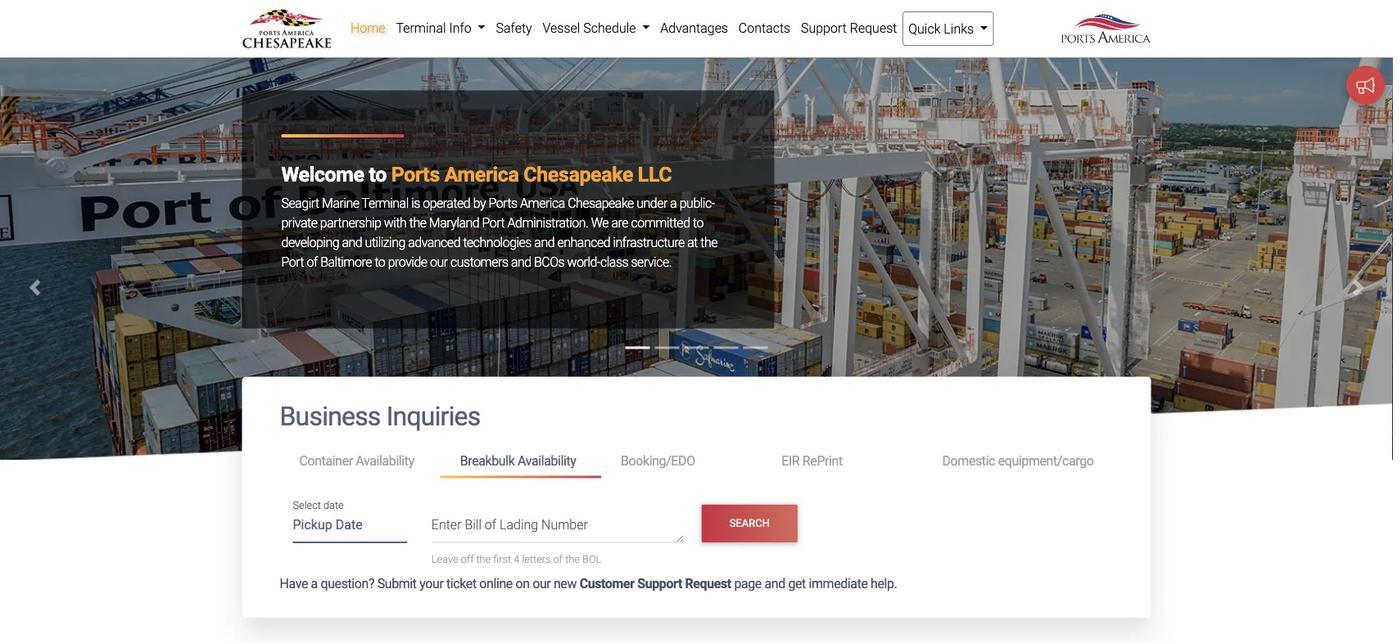 Task type: vqa. For each thing, say whether or not it's contained in the screenshot.
video
no



Task type: describe. For each thing, give the bounding box(es) containing it.
class
[[600, 254, 628, 270]]

1 horizontal spatial our
[[532, 576, 551, 592]]

bill
[[465, 517, 482, 533]]

quick
[[908, 21, 941, 36]]

advantages link
[[655, 11, 733, 44]]

terminal info
[[396, 20, 475, 36]]

0 horizontal spatial ports
[[391, 163, 440, 186]]

our inside seagirt marine terminal is operated by ports america chesapeake under a public- private partnership with the maryland port administration.                         we are committed to developing and utilizing advanced technologies and enhanced infrastructure at the port of baltimore to provide                         our customers and bcos world-class service.
[[430, 254, 448, 270]]

welcome to ports america chesapeake llc
[[281, 163, 672, 186]]

terminal inside terminal info link
[[396, 20, 446, 36]]

enter
[[431, 517, 461, 533]]

4
[[514, 554, 520, 566]]

chesapeake inside seagirt marine terminal is operated by ports america chesapeake under a public- private partnership with the maryland port administration.                         we are committed to developing and utilizing advanced technologies and enhanced infrastructure at the port of baltimore to provide                         our customers and bcos world-class service.
[[568, 195, 634, 211]]

vessel schedule
[[543, 20, 639, 36]]

0 horizontal spatial a
[[311, 576, 318, 592]]

infrastructure
[[613, 235, 685, 250]]

container availability link
[[280, 446, 440, 476]]

private
[[281, 215, 317, 231]]

seagirt marine terminal is operated by ports america chesapeake under a public- private partnership with the maryland port administration.                         we are committed to developing and utilizing advanced technologies and enhanced infrastructure at the port of baltimore to provide                         our customers and bcos world-class service.
[[281, 195, 717, 270]]

0 vertical spatial to
[[369, 163, 386, 186]]

and down partnership
[[342, 235, 362, 250]]

2 horizontal spatial of
[[553, 554, 563, 566]]

and left get
[[764, 576, 785, 592]]

1 horizontal spatial port
[[482, 215, 505, 231]]

bcos
[[534, 254, 564, 270]]

home
[[350, 20, 385, 36]]

contacts link
[[733, 11, 796, 44]]

container
[[299, 453, 353, 469]]

advanced
[[408, 235, 460, 250]]

bol
[[582, 554, 601, 566]]

the right off
[[476, 554, 491, 566]]

leave
[[431, 554, 458, 566]]

advantages
[[660, 20, 728, 36]]

lading
[[500, 517, 538, 533]]

developing
[[281, 235, 339, 250]]

world-
[[567, 254, 600, 270]]

1 horizontal spatial request
[[850, 20, 897, 36]]

utilizing
[[365, 235, 405, 250]]

breakbulk
[[460, 453, 515, 469]]

select
[[293, 500, 321, 512]]

page
[[734, 576, 762, 592]]

availability for breakbulk availability
[[518, 453, 576, 469]]

schedule
[[583, 20, 636, 36]]

the left bol
[[565, 554, 580, 566]]

search
[[729, 518, 770, 530]]

number
[[541, 517, 588, 533]]

provide
[[388, 254, 427, 270]]

the right at
[[701, 235, 717, 250]]

is
[[411, 195, 420, 211]]

business
[[280, 402, 380, 432]]

Enter Bill of Lading Number text field
[[431, 515, 684, 543]]

are
[[611, 215, 628, 231]]

domestic equipment/cargo
[[942, 453, 1094, 469]]

domestic equipment/cargo link
[[922, 446, 1113, 476]]

off
[[461, 554, 474, 566]]

immediate
[[809, 576, 868, 592]]

leave off the first 4 letters of the bol
[[431, 554, 601, 566]]

public-
[[680, 195, 715, 211]]

baltimore
[[320, 254, 372, 270]]

your
[[420, 576, 443, 592]]

have a question? submit your ticket online on our new customer support request page and get immediate help.
[[280, 576, 897, 592]]

a inside seagirt marine terminal is operated by ports america chesapeake under a public- private partnership with the maryland port administration.                         we are committed to developing and utilizing advanced technologies and enhanced infrastructure at the port of baltimore to provide                         our customers and bcos world-class service.
[[670, 195, 677, 211]]

we
[[591, 215, 609, 231]]

booking/edo link
[[601, 446, 762, 476]]

of inside seagirt marine terminal is operated by ports america chesapeake under a public- private partnership with the maryland port administration.                         we are committed to developing and utilizing advanced technologies and enhanced infrastructure at the port of baltimore to provide                         our customers and bcos world-class service.
[[307, 254, 318, 270]]

llc
[[638, 163, 672, 186]]

submit
[[377, 576, 417, 592]]

eir reprint link
[[762, 446, 922, 476]]

search button
[[701, 505, 798, 543]]

enhanced
[[557, 235, 610, 250]]

support inside support request link
[[801, 20, 847, 36]]

customer
[[580, 576, 634, 592]]

and down administration.
[[534, 235, 555, 250]]

support request
[[801, 20, 897, 36]]

enter bill of lading number
[[431, 517, 588, 533]]

support request link
[[796, 11, 902, 44]]

customer support request link
[[580, 576, 731, 592]]

technologies
[[463, 235, 531, 250]]

by
[[473, 195, 486, 211]]

america inside seagirt marine terminal is operated by ports america chesapeake under a public- private partnership with the maryland port administration.                         we are committed to developing and utilizing advanced technologies and enhanced infrastructure at the port of baltimore to provide                         our customers and bcos world-class service.
[[520, 195, 565, 211]]

help.
[[871, 576, 897, 592]]



Task type: locate. For each thing, give the bounding box(es) containing it.
chesapeake
[[524, 163, 633, 186], [568, 195, 634, 211]]

booking/edo
[[621, 453, 695, 469]]

0 horizontal spatial america
[[444, 163, 519, 186]]

1 horizontal spatial of
[[485, 517, 496, 533]]

operated
[[423, 195, 470, 211]]

ports right by
[[488, 195, 517, 211]]

terminal left info
[[396, 20, 446, 36]]

port down developing
[[281, 254, 304, 270]]

0 vertical spatial chesapeake
[[524, 163, 633, 186]]

safety
[[496, 20, 532, 36]]

the
[[409, 215, 426, 231], [701, 235, 717, 250], [476, 554, 491, 566], [565, 554, 580, 566]]

1 vertical spatial port
[[281, 254, 304, 270]]

1 horizontal spatial a
[[670, 195, 677, 211]]

on
[[516, 576, 530, 592]]

links
[[944, 21, 974, 36]]

1 vertical spatial ports
[[488, 195, 517, 211]]

0 vertical spatial a
[[670, 195, 677, 211]]

0 horizontal spatial request
[[685, 576, 731, 592]]

with
[[384, 215, 407, 231]]

business inquiries
[[280, 402, 480, 432]]

1 vertical spatial our
[[532, 576, 551, 592]]

the down is
[[409, 215, 426, 231]]

support right customer
[[637, 576, 682, 592]]

port up technologies
[[482, 215, 505, 231]]

eir
[[781, 453, 800, 469]]

our right on
[[532, 576, 551, 592]]

request left page
[[685, 576, 731, 592]]

1 availability from the left
[[356, 453, 414, 469]]

date
[[323, 500, 344, 512]]

ports up is
[[391, 163, 440, 186]]

new
[[554, 576, 577, 592]]

1 vertical spatial terminal
[[362, 195, 408, 211]]

1 horizontal spatial ports
[[488, 195, 517, 211]]

of right letters
[[553, 554, 563, 566]]

terminal up with
[[362, 195, 408, 211]]

availability down the business inquiries
[[356, 453, 414, 469]]

first
[[493, 554, 511, 566]]

to down utilizing
[[375, 254, 385, 270]]

0 horizontal spatial our
[[430, 254, 448, 270]]

a right the have
[[311, 576, 318, 592]]

0 vertical spatial of
[[307, 254, 318, 270]]

terminal
[[396, 20, 446, 36], [362, 195, 408, 211]]

availability for container availability
[[356, 453, 414, 469]]

0 horizontal spatial port
[[281, 254, 304, 270]]

request
[[850, 20, 897, 36], [685, 576, 731, 592]]

maryland
[[429, 215, 479, 231]]

vessel schedule link
[[537, 11, 655, 44]]

terminal info link
[[391, 11, 491, 44]]

0 horizontal spatial of
[[307, 254, 318, 270]]

ports inside seagirt marine terminal is operated by ports america chesapeake under a public- private partnership with the maryland port administration.                         we are committed to developing and utilizing advanced technologies and enhanced infrastructure at the port of baltimore to provide                         our customers and bcos world-class service.
[[488, 195, 517, 211]]

quick links
[[908, 21, 977, 36]]

online
[[479, 576, 513, 592]]

a
[[670, 195, 677, 211], [311, 576, 318, 592]]

customers
[[450, 254, 508, 270]]

vessel
[[543, 20, 580, 36]]

marine
[[322, 195, 359, 211]]

0 vertical spatial request
[[850, 20, 897, 36]]

2 vertical spatial of
[[553, 554, 563, 566]]

to
[[369, 163, 386, 186], [693, 215, 703, 231], [375, 254, 385, 270]]

home link
[[345, 11, 391, 44]]

0 vertical spatial terminal
[[396, 20, 446, 36]]

to up with
[[369, 163, 386, 186]]

contacts
[[739, 20, 790, 36]]

2 availability from the left
[[518, 453, 576, 469]]

2 vertical spatial to
[[375, 254, 385, 270]]

1 vertical spatial of
[[485, 517, 496, 533]]

committed
[[631, 215, 690, 231]]

eir reprint
[[781, 453, 843, 469]]

and left bcos
[[511, 254, 531, 270]]

0 vertical spatial port
[[482, 215, 505, 231]]

1 vertical spatial support
[[637, 576, 682, 592]]

0 horizontal spatial support
[[637, 576, 682, 592]]

1 vertical spatial chesapeake
[[568, 195, 634, 211]]

get
[[788, 576, 806, 592]]

0 horizontal spatial availability
[[356, 453, 414, 469]]

1 horizontal spatial america
[[520, 195, 565, 211]]

to down public- at the top of page
[[693, 215, 703, 231]]

under
[[637, 195, 667, 211]]

america up administration.
[[520, 195, 565, 211]]

0 vertical spatial america
[[444, 163, 519, 186]]

domestic
[[942, 453, 995, 469]]

of right bill
[[485, 517, 496, 533]]

Select date text field
[[293, 512, 407, 544]]

availability
[[356, 453, 414, 469], [518, 453, 576, 469]]

inquiries
[[386, 402, 480, 432]]

safety link
[[491, 11, 537, 44]]

service.
[[631, 254, 672, 270]]

administration.
[[507, 215, 588, 231]]

select date
[[293, 500, 344, 512]]

at
[[687, 235, 698, 250]]

of down developing
[[307, 254, 318, 270]]

1 horizontal spatial availability
[[518, 453, 576, 469]]

availability right breakbulk
[[518, 453, 576, 469]]

ports
[[391, 163, 440, 186], [488, 195, 517, 211]]

port
[[482, 215, 505, 231], [281, 254, 304, 270]]

breakbulk availability link
[[440, 446, 601, 479]]

0 vertical spatial our
[[430, 254, 448, 270]]

support
[[801, 20, 847, 36], [637, 576, 682, 592]]

our down advanced
[[430, 254, 448, 270]]

question?
[[321, 576, 374, 592]]

support right "contacts"
[[801, 20, 847, 36]]

0 vertical spatial ports
[[391, 163, 440, 186]]

terminal inside seagirt marine terminal is operated by ports america chesapeake under a public- private partnership with the maryland port administration.                         we are committed to developing and utilizing advanced technologies and enhanced infrastructure at the port of baltimore to provide                         our customers and bcos world-class service.
[[362, 195, 408, 211]]

0 vertical spatial support
[[801, 20, 847, 36]]

america up by
[[444, 163, 519, 186]]

and
[[342, 235, 362, 250], [534, 235, 555, 250], [511, 254, 531, 270], [764, 576, 785, 592]]

ports america chesapeake image
[[0, 58, 1393, 644]]

1 horizontal spatial support
[[801, 20, 847, 36]]

breakbulk availability
[[460, 453, 576, 469]]

welcome
[[281, 163, 364, 186]]

partnership
[[320, 215, 381, 231]]

info
[[449, 20, 472, 36]]

1 vertical spatial request
[[685, 576, 731, 592]]

1 vertical spatial america
[[520, 195, 565, 211]]

a right under
[[670, 195, 677, 211]]

1 vertical spatial to
[[693, 215, 703, 231]]

container availability
[[299, 453, 414, 469]]

reprint
[[802, 453, 843, 469]]

letters
[[522, 554, 551, 566]]

request left quick
[[850, 20, 897, 36]]

ticket
[[446, 576, 476, 592]]

seagirt
[[281, 195, 319, 211]]

quick links link
[[902, 11, 994, 46]]

1 vertical spatial a
[[311, 576, 318, 592]]

our
[[430, 254, 448, 270], [532, 576, 551, 592]]

equipment/cargo
[[998, 453, 1094, 469]]

have
[[280, 576, 308, 592]]



